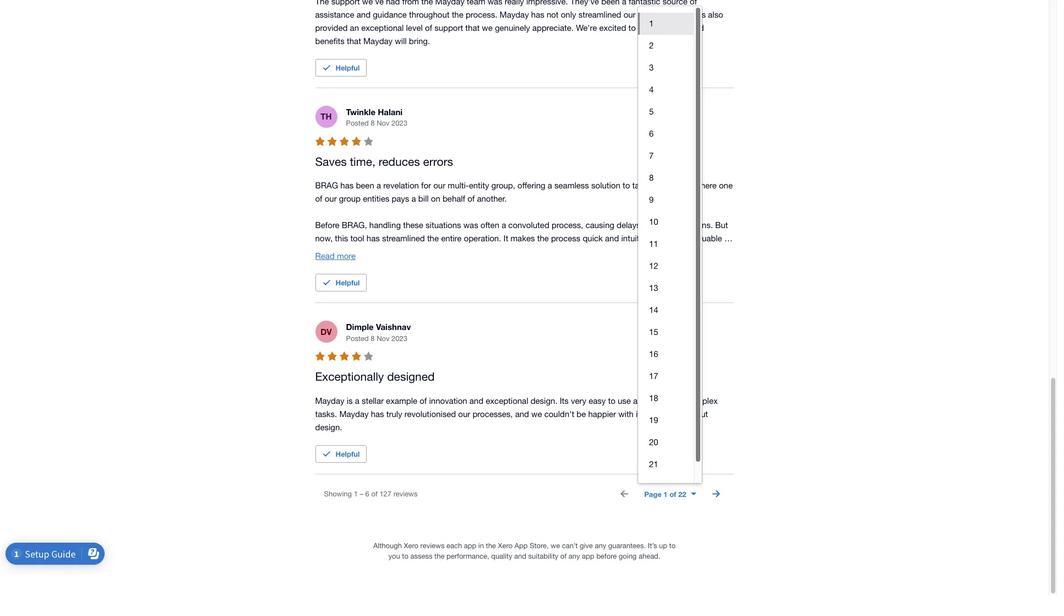 Task type: locate. For each thing, give the bounding box(es) containing it.
halani
[[378, 107, 403, 117]]

in
[[434, 287, 441, 296], [479, 541, 484, 550]]

processes
[[638, 10, 676, 19]]

the down processes
[[654, 23, 665, 32]]

19 button
[[639, 409, 694, 431]]

workflow.
[[315, 287, 351, 296]]

1 vertical spatial posted
[[346, 334, 369, 343]]

mayday
[[436, 0, 465, 6], [500, 10, 529, 19], [364, 36, 393, 46], [315, 396, 345, 405], [340, 409, 369, 419]]

to left tackle
[[623, 181, 630, 190]]

1 horizontal spatial an
[[366, 287, 375, 296]]

xero up assess
[[404, 541, 419, 550]]

6 right –
[[366, 490, 370, 498]]

8
[[371, 119, 375, 127], [650, 173, 654, 182], [371, 334, 375, 343]]

pagination element
[[315, 481, 734, 507]]

1 horizontal spatial 22
[[679, 490, 687, 499]]

0 horizontal spatial in
[[434, 287, 441, 296]]

0 horizontal spatial app
[[464, 541, 477, 550]]

the up it's
[[362, 273, 374, 283]]

0 horizontal spatial design.
[[315, 422, 342, 432]]

0 horizontal spatial any
[[569, 552, 580, 561]]

helpful up we
[[336, 278, 360, 287]]

our up enough!
[[443, 287, 455, 296]]

0 vertical spatial streamlined
[[579, 10, 622, 19]]

0 horizontal spatial been
[[356, 181, 375, 190]]

has inside mayday is a stellar example of innovation and exceptional design. its very easy to use and simplifies complex tasks. mayday has truly revolutionised our processes, and we couldn't be happier with its well-thought-out design.
[[371, 409, 384, 419]]

easy up the happier
[[589, 396, 606, 405]]

1 horizontal spatial exceptional
[[486, 396, 529, 405]]

designed
[[387, 370, 435, 383]]

assistance
[[315, 10, 355, 19]]

0 horizontal spatial team
[[467, 0, 486, 6]]

22 inside button
[[650, 481, 659, 491]]

we inside "the support we've had from the mayday team was really impressive. they've been a fantastic source of assistance and guidance throughout the process. mayday has not only streamlined our processes but has also provided an exceptional level of support that we genuinely appreciate. we're excited to see the continued benefits that mayday will bring."
[[482, 23, 493, 32]]

additionally,
[[315, 273, 360, 283]]

2 helpful from the top
[[336, 278, 360, 287]]

exceptional
[[362, 23, 404, 32], [486, 396, 529, 405]]

1 vertical spatial 2023
[[392, 334, 408, 343]]

2023 down 'vaishnav'
[[392, 334, 408, 343]]

6
[[650, 129, 654, 138], [366, 490, 370, 498]]

2 vertical spatial helpful button
[[315, 445, 367, 463]]

of up but
[[690, 0, 698, 6]]

0 vertical spatial 6
[[650, 129, 654, 138]]

group
[[339, 194, 361, 203]]

1 vertical spatial helpful
[[336, 278, 360, 287]]

to left see
[[629, 23, 636, 32]]

been inside "the support we've had from the mayday team was really impressive. they've been a fantastic source of assistance and guidance throughout the process. mayday has not only streamlined our processes but has also provided an exceptional level of support that we genuinely appreciate. we're excited to see the continued benefits that mayday will bring."
[[602, 0, 620, 6]]

reviews right 127
[[394, 490, 418, 498]]

0 vertical spatial that
[[466, 23, 480, 32]]

1 posted from the top
[[346, 119, 369, 127]]

read more
[[315, 251, 356, 261]]

nov down 'vaishnav'
[[377, 334, 390, 343]]

of down can't
[[561, 552, 567, 561]]

1 vertical spatial streamlined
[[382, 234, 425, 243]]

8 inside '1 2 3 4 5 6 7 8 9 10'
[[650, 173, 654, 182]]

the
[[422, 0, 433, 6], [452, 10, 464, 19], [654, 23, 665, 32], [427, 234, 439, 243], [538, 234, 549, 243], [384, 247, 396, 256], [362, 273, 374, 283], [486, 541, 496, 550], [435, 552, 445, 561]]

xero
[[404, 541, 419, 550], [498, 541, 513, 550]]

1 vertical spatial been
[[356, 181, 375, 190]]

1 horizontal spatial brag
[[468, 273, 491, 283]]

0 horizontal spatial reviews
[[394, 490, 418, 498]]

before
[[315, 221, 340, 230]]

really
[[505, 0, 524, 6]]

page 1 of 22 button
[[638, 485, 703, 503]]

has left not
[[532, 10, 545, 19]]

1 vertical spatial in
[[479, 541, 484, 550]]

of
[[690, 0, 698, 6], [425, 23, 433, 32], [315, 194, 323, 203], [468, 194, 475, 203], [459, 273, 466, 283], [420, 396, 427, 405], [372, 490, 378, 498], [670, 490, 677, 499], [561, 552, 567, 561]]

solution
[[592, 181, 621, 190]]

exceptional down "guidance"
[[362, 23, 404, 32]]

127
[[380, 490, 392, 498]]

12 button
[[639, 255, 694, 277]]

helpful button
[[315, 59, 367, 76], [315, 274, 367, 292], [315, 445, 367, 463]]

and down app at the left bottom
[[515, 552, 527, 561]]

2 horizontal spatial 1
[[664, 490, 668, 499]]

our down into
[[693, 287, 705, 296]]

a up entities
[[377, 181, 381, 190]]

of up "toolkit"
[[459, 273, 466, 283]]

app
[[515, 541, 528, 550]]

another.
[[477, 194, 507, 203]]

complex
[[687, 396, 718, 405]]

0 horizontal spatial support
[[332, 0, 360, 6]]

the left margin
[[384, 247, 396, 256]]

2 vertical spatial we
[[551, 541, 560, 550]]

1 horizontal spatial reviews
[[421, 541, 445, 550]]

1 vertical spatial we
[[532, 409, 542, 419]]

1 vertical spatial nov
[[377, 334, 390, 343]]

0 vertical spatial 2023
[[392, 119, 408, 127]]

time
[[315, 247, 331, 256]]

1 vertical spatial helpful button
[[315, 274, 367, 292]]

a left fantastic
[[623, 0, 627, 6]]

1 horizontal spatial we
[[532, 409, 542, 419]]

and inside "the support we've had from the mayday team was really impressive. they've been a fantastic source of assistance and guidance throughout the process. mayday has not only streamlined our processes but has also provided an exceptional level of support that we genuinely appreciate. we're excited to see the continued benefits that mayday will bring."
[[357, 10, 371, 19]]

of down the entity
[[468, 194, 475, 203]]

to right you
[[402, 552, 409, 561]]

we down the process.
[[482, 23, 493, 32]]

8 down dimple
[[371, 334, 375, 343]]

support down the "throughout"
[[435, 23, 463, 32]]

to inside "the support we've had from the mayday team was really impressive. they've been a fantastic source of assistance and guidance throughout the process. mayday has not only streamlined our processes but has also provided an exceptional level of support that we genuinely appreciate. we're excited to see the continued benefits that mayday will bring."
[[629, 23, 636, 32]]

and down we've
[[357, 10, 371, 19]]

streamlined up excited
[[579, 10, 622, 19]]

posted down dimple
[[346, 334, 369, 343]]

6 down 5
[[650, 129, 654, 138]]

our down innovation on the bottom of the page
[[459, 409, 471, 419]]

of inside popup button
[[670, 490, 677, 499]]

helpful button up showing
[[315, 445, 367, 463]]

and inside although xero reviews each app in the xero app store, we can't give any guarantees. it's up to you to assess the performance, quality and suitability of any app before going ahead.
[[515, 552, 527, 561]]

0 horizontal spatial easy
[[539, 273, 556, 283]]

entities.
[[315, 300, 344, 309]]

was up operation. at the top of page
[[464, 221, 479, 230]]

mayday up the "throughout"
[[436, 0, 465, 6]]

entity
[[469, 181, 489, 190]]

0 vertical spatial been
[[602, 0, 620, 6]]

of up before
[[315, 194, 323, 203]]

adapt
[[615, 273, 636, 283]]

it right made
[[532, 273, 536, 283]]

0 vertical spatial nov
[[377, 119, 390, 127]]

list box
[[639, 6, 694, 504]]

but
[[679, 10, 691, 19]]

2
[[650, 41, 654, 50]]

0 horizontal spatial that
[[347, 36, 361, 46]]

reviews inside pagination element
[[394, 490, 418, 498]]

1 vertical spatial team
[[585, 273, 603, 283]]

been up excited
[[602, 0, 620, 6]]

0 horizontal spatial 1
[[354, 490, 358, 498]]

11
[[650, 239, 659, 248]]

we
[[482, 23, 493, 32], [532, 409, 542, 419], [551, 541, 560, 550]]

had
[[386, 0, 400, 6]]

not
[[547, 10, 559, 19]]

easy inside mayday is a stellar example of innovation and exceptional design. its very easy to use and simplifies complex tasks. mayday has truly revolutionised our processes, and we couldn't be happier with its well-thought-out design.
[[589, 396, 606, 405]]

process
[[551, 234, 581, 243]]

1 vertical spatial exceptional
[[486, 396, 529, 405]]

1 horizontal spatial was
[[488, 0, 503, 6]]

1 horizontal spatial 6
[[650, 129, 654, 138]]

0 vertical spatial we
[[482, 23, 493, 32]]

posted inside twinkle halani posted 8 nov 2023
[[346, 119, 369, 127]]

0 horizontal spatial it
[[428, 300, 432, 309]]

1 horizontal spatial xero
[[498, 541, 513, 550]]

a inside "the support we've had from the mayday team was really impressive. they've been a fantastic source of assistance and guidance throughout the process. mayday has not only streamlined our processes but has also provided an exceptional level of support that we genuinely appreciate. we're excited to see the continued benefits that mayday will bring."
[[623, 0, 627, 6]]

2 vertical spatial helpful
[[336, 449, 360, 458]]

excited
[[600, 23, 627, 32]]

been up entities
[[356, 181, 375, 190]]

2 helpful button from the top
[[315, 274, 367, 292]]

has up group
[[341, 181, 354, 190]]

exceptional inside mayday is a stellar example of innovation and exceptional design. its very easy to use and simplifies complex tasks. mayday has truly revolutionised our processes, and we couldn't be happier with its well-thought-out design.
[[486, 396, 529, 405]]

1 xero from the left
[[404, 541, 419, 550]]

nov for designed
[[377, 334, 390, 343]]

18 button
[[639, 387, 694, 409]]

our inside "the support we've had from the mayday team was really impressive. they've been a fantastic source of assistance and guidance throughout the process. mayday has not only streamlined our processes but has also provided an exceptional level of support that we genuinely appreciate. we're excited to see the continued benefits that mayday will bring."
[[624, 10, 636, 19]]

1 horizontal spatial streamlined
[[579, 10, 622, 19]]

a inside mayday is a stellar example of innovation and exceptional design. its very easy to use and simplifies complex tasks. mayday has truly revolutionised our processes, and we couldn't be happier with its well-thought-out design.
[[355, 396, 360, 405]]

see
[[639, 23, 652, 32]]

1 vertical spatial reviews
[[421, 541, 445, 550]]

0 horizontal spatial exceptional
[[362, 23, 404, 32]]

posted down twinkle
[[346, 119, 369, 127]]

where
[[695, 181, 717, 190]]

support up assistance
[[332, 0, 360, 6]]

brag has been a revelation for our multi-entity group, offering a seamless solution to tackle scenarios where one of our group entities pays a bill on behalf of another. before brag, handling these situations was often a convoluted process, causing delays and complications. but now, this tool has streamlined the entire operation. it makes the process quick and intuitive, saving us valuable time and reducing the margin for errors. additionally, the user-friendly interface of brag has made it easy for our team to adapt and integrate into our workflow. it's an essential asset in our toolkit for ensuring financial transparency and efficiency among our entities. we can't recommend it enough!
[[315, 181, 736, 309]]

10
[[650, 217, 659, 226]]

dimple
[[346, 322, 374, 332]]

nov inside twinkle halani posted 8 nov 2023
[[377, 119, 390, 127]]

will
[[395, 36, 407, 46]]

of up revolutionised
[[420, 396, 427, 405]]

1 down fantastic
[[650, 19, 654, 28]]

3 helpful from the top
[[336, 449, 360, 458]]

was up the process.
[[488, 0, 503, 6]]

2023 inside twinkle halani posted 8 nov 2023
[[392, 119, 408, 127]]

team inside "the support we've had from the mayday team was really impressive. they've been a fantastic source of assistance and guidance throughout the process. mayday has not only streamlined our processes but has also provided an exceptional level of support that we genuinely appreciate. we're excited to see the continued benefits that mayday will bring."
[[467, 0, 486, 6]]

0 vertical spatial easy
[[539, 273, 556, 283]]

exceptional inside "the support we've had from the mayday team was really impressive. they've been a fantastic source of assistance and guidance throughout the process. mayday has not only streamlined our processes but has also provided an exceptional level of support that we genuinely appreciate. we're excited to see the continued benefits that mayday will bring."
[[362, 23, 404, 32]]

0 vertical spatial brag
[[315, 181, 338, 190]]

1 horizontal spatial in
[[479, 541, 484, 550]]

0 vertical spatial in
[[434, 287, 441, 296]]

0 vertical spatial app
[[464, 541, 477, 550]]

we inside mayday is a stellar example of innovation and exceptional design. its very easy to use and simplifies complex tasks. mayday has truly revolutionised our processes, and we couldn't be happier with its well-thought-out design.
[[532, 409, 542, 419]]

22 right page at the right bottom of the page
[[679, 490, 687, 499]]

1 horizontal spatial any
[[595, 541, 607, 550]]

genuinely
[[495, 23, 530, 32]]

convoluted
[[509, 221, 550, 230]]

1 vertical spatial support
[[435, 23, 463, 32]]

0 vertical spatial was
[[488, 0, 503, 6]]

2 nov from the top
[[377, 334, 390, 343]]

each
[[447, 541, 462, 550]]

1 vertical spatial 6
[[366, 490, 370, 498]]

reviews inside although xero reviews each app in the xero app store, we can't give any guarantees. it's up to you to assess the performance, quality and suitability of any app before going ahead.
[[421, 541, 445, 550]]

is
[[347, 396, 353, 405]]

and down causing
[[606, 234, 619, 243]]

8 inside twinkle halani posted 8 nov 2023
[[371, 119, 375, 127]]

0 horizontal spatial we
[[482, 23, 493, 32]]

previous page image
[[614, 483, 636, 505]]

helpful down benefits
[[336, 63, 360, 72]]

0 vertical spatial design.
[[531, 396, 558, 405]]

helpful
[[336, 63, 360, 72], [336, 278, 360, 287], [336, 449, 360, 458]]

0 horizontal spatial 6
[[366, 490, 370, 498]]

posted for saves
[[346, 119, 369, 127]]

brag
[[315, 181, 338, 190], [468, 273, 491, 283]]

reduces
[[379, 155, 420, 168]]

1 horizontal spatial app
[[582, 552, 595, 561]]

1 left –
[[354, 490, 358, 498]]

that down the process.
[[466, 23, 480, 32]]

2 horizontal spatial we
[[551, 541, 560, 550]]

impressive.
[[527, 0, 568, 6]]

1 horizontal spatial 1
[[650, 19, 654, 28]]

1 horizontal spatial it
[[532, 273, 536, 283]]

6 inside '1 2 3 4 5 6 7 8 9 10'
[[650, 129, 654, 138]]

scenarios
[[657, 181, 693, 190]]

was inside "the support we've had from the mayday team was really impressive. they've been a fantastic source of assistance and guidance throughout the process. mayday has not only streamlined our processes but has also provided an exceptional level of support that we genuinely appreciate. we're excited to see the continued benefits that mayday will bring."
[[488, 0, 503, 6]]

the support we've had from the mayday team was really impressive. they've been a fantastic source of assistance and guidance throughout the process. mayday has not only streamlined our processes but has also provided an exceptional level of support that we genuinely appreciate. we're excited to see the continued benefits that mayday will bring.
[[315, 0, 726, 46]]

and up intuitive, at the top right of the page
[[643, 221, 657, 230]]

0 vertical spatial any
[[595, 541, 607, 550]]

22 down 21
[[650, 481, 659, 491]]

in inside brag has been a revelation for our multi-entity group, offering a seamless solution to tackle scenarios where one of our group entities pays a bill on behalf of another. before brag, handling these situations was often a convoluted process, causing delays and complications. but now, this tool has streamlined the entire operation. it makes the process quick and intuitive, saving us valuable time and reducing the margin for errors. additionally, the user-friendly interface of brag has made it easy for our team to adapt and integrate into our workflow. it's an essential asset in our toolkit for ensuring financial transparency and efficiency among our entities. we can't recommend it enough!
[[434, 287, 441, 296]]

an right it's
[[366, 287, 375, 296]]

8 for time,
[[371, 119, 375, 127]]

helpful up showing
[[336, 449, 360, 458]]

the up the "throughout"
[[422, 0, 433, 6]]

0 vertical spatial helpful button
[[315, 59, 367, 76]]

1 horizontal spatial team
[[585, 273, 603, 283]]

1 right page at the right bottom of the page
[[664, 490, 668, 499]]

1 vertical spatial was
[[464, 221, 479, 230]]

reviews up assess
[[421, 541, 445, 550]]

level
[[406, 23, 423, 32]]

8 down 7
[[650, 173, 654, 182]]

has down stellar at the left bottom
[[371, 409, 384, 419]]

on
[[431, 194, 441, 203]]

time,
[[350, 155, 376, 168]]

0 vertical spatial 8
[[371, 119, 375, 127]]

1 vertical spatial easy
[[589, 396, 606, 405]]

2 2023 from the top
[[392, 334, 408, 343]]

posted inside dimple vaishnav posted 8 nov 2023
[[346, 334, 369, 343]]

1 for page 1 of 22
[[664, 490, 668, 499]]

delays
[[617, 221, 641, 230]]

1 horizontal spatial been
[[602, 0, 620, 6]]

0 horizontal spatial was
[[464, 221, 479, 230]]

the down the convoluted
[[538, 234, 549, 243]]

simplifies
[[650, 396, 684, 405]]

that right benefits
[[347, 36, 361, 46]]

0 horizontal spatial 22
[[650, 481, 659, 491]]

app down 'give'
[[582, 552, 595, 561]]

streamlined inside brag has been a revelation for our multi-entity group, offering a seamless solution to tackle scenarios where one of our group entities pays a bill on behalf of another. before brag, handling these situations was often a convoluted process, causing delays and complications. but now, this tool has streamlined the entire operation. it makes the process quick and intuitive, saving us valuable time and reducing the margin for errors. additionally, the user-friendly interface of brag has made it easy for our team to adapt and integrate into our workflow. it's an essential asset in our toolkit for ensuring financial transparency and efficiency among our entities. we can't recommend it enough!
[[382, 234, 425, 243]]

1 2023 from the top
[[392, 119, 408, 127]]

has up ensuring
[[493, 273, 506, 283]]

nov for time,
[[377, 119, 390, 127]]

0 vertical spatial reviews
[[394, 490, 418, 498]]

th
[[321, 111, 332, 121]]

design. down tasks.
[[315, 422, 342, 432]]

0 horizontal spatial xero
[[404, 541, 419, 550]]

use
[[618, 396, 631, 405]]

0 vertical spatial an
[[350, 23, 359, 32]]

16 button
[[639, 343, 694, 365]]

vaishnav
[[376, 322, 411, 332]]

helpful button for exceptionally
[[315, 445, 367, 463]]

2 posted from the top
[[346, 334, 369, 343]]

1 horizontal spatial easy
[[589, 396, 606, 405]]

of right page at the right bottom of the page
[[670, 490, 677, 499]]

0 vertical spatial posted
[[346, 119, 369, 127]]

showing 1 – 6 of 127 reviews
[[324, 490, 418, 498]]

among
[[665, 287, 691, 296]]

team up transparency
[[585, 273, 603, 283]]

seamless
[[555, 181, 589, 190]]

3 helpful button from the top
[[315, 445, 367, 463]]

0 vertical spatial helpful
[[336, 63, 360, 72]]

exceptional up processes, on the left of page
[[486, 396, 529, 405]]

brag,
[[342, 221, 367, 230]]

has
[[532, 10, 545, 19], [693, 10, 706, 19], [341, 181, 354, 190], [367, 234, 380, 243], [493, 273, 506, 283], [371, 409, 384, 419]]

twinkle halani posted 8 nov 2023
[[346, 107, 408, 127]]

1 vertical spatial 8
[[650, 173, 654, 182]]

helpful button down benefits
[[315, 59, 367, 76]]

easy up 'financial'
[[539, 273, 556, 283]]

2 vertical spatial 8
[[371, 334, 375, 343]]

to left use
[[609, 396, 616, 405]]

mayday left 'will' in the top of the page
[[364, 36, 393, 46]]

these
[[403, 221, 424, 230]]

example
[[386, 396, 418, 405]]

1 horizontal spatial that
[[466, 23, 480, 32]]

1 vertical spatial an
[[366, 287, 375, 296]]

nov inside dimple vaishnav posted 8 nov 2023
[[377, 334, 390, 343]]

it down asset
[[428, 300, 432, 309]]

2023 inside dimple vaishnav posted 8 nov 2023
[[392, 334, 408, 343]]

1 vertical spatial any
[[569, 552, 580, 561]]

it's
[[648, 541, 658, 550]]

0 vertical spatial exceptional
[[362, 23, 404, 32]]

our right into
[[706, 273, 718, 283]]

we left can't
[[551, 541, 560, 550]]

transparency
[[562, 287, 610, 296]]

the right assess
[[435, 552, 445, 561]]

that
[[466, 23, 480, 32], [347, 36, 361, 46]]

0 vertical spatial support
[[332, 0, 360, 6]]

our down fantastic
[[624, 10, 636, 19]]

mayday up tasks.
[[315, 396, 345, 405]]

app up performance,
[[464, 541, 477, 550]]

toolkit
[[458, 287, 480, 296]]

1 nov from the top
[[377, 119, 390, 127]]

1 horizontal spatial design.
[[531, 396, 558, 405]]

1 horizontal spatial support
[[435, 23, 463, 32]]

group
[[639, 6, 703, 504]]

helpful button for saves
[[315, 274, 367, 292]]

0 vertical spatial team
[[467, 0, 486, 6]]

8 inside dimple vaishnav posted 8 nov 2023
[[371, 334, 375, 343]]

situations
[[426, 221, 461, 230]]

helpful for exceptionally
[[336, 449, 360, 458]]

in inside although xero reviews each app in the xero app store, we can't give any guarantees. it's up to you to assess the performance, quality and suitability of any app before going ahead.
[[479, 541, 484, 550]]

an inside "the support we've had from the mayday team was really impressive. they've been a fantastic source of assistance and guidance throughout the process. mayday has not only streamlined our processes but has also provided an exceptional level of support that we genuinely appreciate. we're excited to see the continued benefits that mayday will bring."
[[350, 23, 359, 32]]

we've
[[362, 0, 384, 6]]

1 inside popup button
[[664, 490, 668, 499]]

an right provided
[[350, 23, 359, 32]]

0 horizontal spatial an
[[350, 23, 359, 32]]

support
[[332, 0, 360, 6], [435, 23, 463, 32]]

an
[[350, 23, 359, 32], [366, 287, 375, 296]]

5 button
[[639, 101, 694, 123]]

xero up the quality
[[498, 541, 513, 550]]

16
[[650, 349, 659, 359]]

an inside brag has been a revelation for our multi-entity group, offering a seamless solution to tackle scenarios where one of our group entities pays a bill on behalf of another. before brag, handling these situations was often a convoluted process, causing delays and complications. but now, this tool has streamlined the entire operation. it makes the process quick and intuitive, saving us valuable time and reducing the margin for errors. additionally, the user-friendly interface of brag has made it easy for our team to adapt and integrate into our workflow. it's an essential asset in our toolkit for ensuring financial transparency and efficiency among our entities. we can't recommend it enough!
[[366, 287, 375, 296]]

brag down saves
[[315, 181, 338, 190]]

we left couldn't
[[532, 409, 542, 419]]

0 horizontal spatial streamlined
[[382, 234, 425, 243]]



Task type: vqa. For each thing, say whether or not it's contained in the screenshot.
'often' on the top left
yes



Task type: describe. For each thing, give the bounding box(es) containing it.
our up transparency
[[570, 273, 582, 283]]

11 button
[[639, 233, 694, 255]]

6 button
[[639, 123, 694, 145]]

errors
[[423, 155, 453, 168]]

13
[[650, 283, 659, 292]]

for right "toolkit"
[[483, 287, 493, 296]]

handling
[[370, 221, 401, 230]]

fantastic
[[629, 0, 661, 6]]

innovation
[[429, 396, 468, 405]]

0 vertical spatial it
[[532, 273, 536, 283]]

our left group
[[325, 194, 337, 203]]

it's
[[353, 287, 364, 296]]

we inside although xero reviews each app in the xero app store, we can't give any guarantees. it's up to you to assess the performance, quality and suitability of any app before going ahead.
[[551, 541, 560, 550]]

of inside although xero reviews each app in the xero app store, we can't give any guarantees. it's up to you to assess the performance, quality and suitability of any app before going ahead.
[[561, 552, 567, 561]]

errors.
[[438, 247, 462, 256]]

bill
[[419, 194, 429, 203]]

entire
[[441, 234, 462, 243]]

1 helpful from the top
[[336, 63, 360, 72]]

with
[[619, 409, 634, 419]]

a right offering
[[548, 181, 553, 190]]

15 button
[[639, 321, 694, 343]]

1 vertical spatial app
[[582, 552, 595, 561]]

15
[[650, 327, 659, 337]]

10 button
[[639, 211, 694, 233]]

mayday is a stellar example of innovation and exceptional design. its very easy to use and simplifies complex tasks. mayday has truly revolutionised our processes, and we couldn't be happier with its well-thought-out design.
[[315, 396, 721, 432]]

behalf
[[443, 194, 466, 203]]

to right up
[[670, 541, 676, 550]]

tackle
[[633, 181, 655, 190]]

now,
[[315, 234, 333, 243]]

efficiency
[[628, 287, 663, 296]]

but
[[716, 221, 729, 230]]

a up the it
[[502, 221, 506, 230]]

20 button
[[639, 431, 694, 453]]

quick
[[583, 234, 603, 243]]

suitability
[[529, 552, 559, 561]]

interface
[[424, 273, 456, 283]]

the up the quality
[[486, 541, 496, 550]]

process,
[[552, 221, 584, 230]]

group containing 1
[[639, 6, 703, 504]]

processes,
[[473, 409, 513, 419]]

dv
[[321, 327, 332, 337]]

5
[[650, 107, 654, 116]]

exceptionally designed
[[315, 370, 435, 383]]

the
[[315, 0, 329, 6]]

1 vertical spatial design.
[[315, 422, 342, 432]]

4 button
[[639, 79, 694, 101]]

the left the process.
[[452, 10, 464, 19]]

7
[[650, 151, 654, 160]]

was inside brag has been a revelation for our multi-entity group, offering a seamless solution to tackle scenarios where one of our group entities pays a bill on behalf of another. before brag, handling these situations was often a convoluted process, causing delays and complications. but now, this tool has streamlined the entire operation. it makes the process quick and intuitive, saving us valuable time and reducing the margin for errors. additionally, the user-friendly interface of brag has made it easy for our team to adapt and integrate into our workflow. it's an essential asset in our toolkit for ensuring financial transparency and efficiency among our entities. we can't recommend it enough!
[[464, 221, 479, 230]]

1 for showing 1 – 6 of 127 reviews
[[354, 490, 358, 498]]

and up processes, on the left of page
[[470, 396, 484, 405]]

easy inside brag has been a revelation for our multi-entity group, offering a seamless solution to tackle scenarios where one of our group entities pays a bill on behalf of another. before brag, handling these situations was often a convoluted process, causing delays and complications. but now, this tool has streamlined the entire operation. it makes the process quick and intuitive, saving us valuable time and reducing the margin for errors. additionally, the user-friendly interface of brag has made it easy for our team to adapt and integrate into our workflow. it's an essential asset in our toolkit for ensuring financial transparency and efficiency among our entities. we can't recommend it enough!
[[539, 273, 556, 283]]

tasks.
[[315, 409, 337, 419]]

showing
[[324, 490, 352, 498]]

twinkle
[[346, 107, 376, 117]]

page
[[645, 490, 662, 499]]

0 horizontal spatial brag
[[315, 181, 338, 190]]

and right processes, on the left of page
[[516, 409, 529, 419]]

well-
[[647, 409, 665, 419]]

of left 127
[[372, 490, 378, 498]]

8 for designed
[[371, 334, 375, 343]]

our inside mayday is a stellar example of innovation and exceptional design. its very easy to use and simplifies complex tasks. mayday has truly revolutionised our processes, and we couldn't be happier with its well-thought-out design.
[[459, 409, 471, 419]]

store,
[[530, 541, 549, 550]]

be
[[577, 409, 586, 419]]

of inside mayday is a stellar example of innovation and exceptional design. its very easy to use and simplifies complex tasks. mayday has truly revolutionised our processes, and we couldn't be happier with its well-thought-out design.
[[420, 396, 427, 405]]

7 button
[[639, 145, 694, 167]]

makes
[[511, 234, 535, 243]]

of down the "throughout"
[[425, 23, 433, 32]]

enough!
[[434, 300, 464, 309]]

our up on
[[434, 181, 446, 190]]

from
[[403, 0, 419, 6]]

1 helpful button from the top
[[315, 59, 367, 76]]

more
[[337, 251, 356, 261]]

exceptionally
[[315, 370, 384, 383]]

1 button
[[639, 13, 694, 35]]

21 button
[[639, 453, 694, 475]]

essential
[[378, 287, 410, 296]]

its
[[636, 409, 645, 419]]

performance,
[[447, 552, 490, 561]]

it
[[504, 234, 509, 243]]

ahead.
[[639, 552, 661, 561]]

integrate
[[655, 273, 687, 283]]

one
[[720, 181, 733, 190]]

give
[[580, 541, 593, 550]]

1 vertical spatial brag
[[468, 273, 491, 283]]

for left errors.
[[426, 247, 436, 256]]

has right but
[[693, 10, 706, 19]]

very
[[571, 396, 587, 405]]

for up 'financial'
[[558, 273, 568, 283]]

2 xero from the left
[[498, 541, 513, 550]]

19
[[650, 415, 659, 425]]

recommend
[[381, 300, 425, 309]]

has up reducing
[[367, 234, 380, 243]]

mayday down is
[[340, 409, 369, 419]]

a left bill
[[412, 194, 416, 203]]

team inside brag has been a revelation for our multi-entity group, offering a seamless solution to tackle scenarios where one of our group entities pays a bill on behalf of another. before brag, handling these situations was often a convoluted process, causing delays and complications. but now, this tool has streamlined the entire operation. it makes the process quick and intuitive, saving us valuable time and reducing the margin for errors. additionally, the user-friendly interface of brag has made it easy for our team to adapt and integrate into our workflow. it's an essential asset in our toolkit for ensuring financial transparency and efficiency among our entities. we can't recommend it enough!
[[585, 273, 603, 283]]

6 inside pagination element
[[366, 490, 370, 498]]

valuable
[[692, 234, 723, 243]]

1 2 3 4 5 6 7 8 9 10
[[650, 19, 659, 226]]

list box containing 1
[[639, 6, 694, 504]]

streamlined inside "the support we've had from the mayday team was really impressive. they've been a fantastic source of assistance and guidance throughout the process. mayday has not only streamlined our processes but has also provided an exceptional level of support that we genuinely appreciate. we're excited to see the continued benefits that mayday will bring."
[[579, 10, 622, 19]]

2023 for designed
[[392, 334, 408, 343]]

although xero reviews each app in the xero app store, we can't give any guarantees. it's up to you to assess the performance, quality and suitability of any app before going ahead.
[[373, 541, 676, 561]]

mayday down the really
[[500, 10, 529, 19]]

offering
[[518, 181, 546, 190]]

margin
[[398, 247, 423, 256]]

1 vertical spatial it
[[428, 300, 432, 309]]

revolutionised
[[405, 409, 456, 419]]

22 inside popup button
[[679, 490, 687, 499]]

the down situations
[[427, 234, 439, 243]]

complications.
[[660, 221, 713, 230]]

only
[[561, 10, 577, 19]]

1 vertical spatial that
[[347, 36, 361, 46]]

assess
[[411, 552, 433, 561]]

and down adapt
[[612, 287, 626, 296]]

and up its
[[634, 396, 648, 405]]

reducing
[[350, 247, 382, 256]]

friendly
[[395, 273, 422, 283]]

posted for exceptionally
[[346, 334, 369, 343]]

2023 for time,
[[392, 119, 408, 127]]

out
[[697, 409, 709, 419]]

process.
[[466, 10, 498, 19]]

for up bill
[[422, 181, 431, 190]]

saving
[[655, 234, 679, 243]]

next page image
[[706, 483, 728, 505]]

1 inside '1 2 3 4 5 6 7 8 9 10'
[[650, 19, 654, 28]]

21
[[650, 459, 659, 469]]

and down this
[[334, 247, 348, 256]]

to left adapt
[[605, 273, 613, 283]]

throughout
[[409, 10, 450, 19]]

22 button
[[639, 475, 694, 497]]

to inside mayday is a stellar example of innovation and exceptional design. its very easy to use and simplifies complex tasks. mayday has truly revolutionised our processes, and we couldn't be happier with its well-thought-out design.
[[609, 396, 616, 405]]

provided
[[315, 23, 348, 32]]

17 button
[[639, 365, 694, 387]]

helpful for saves
[[336, 278, 360, 287]]

and up 13
[[639, 273, 653, 283]]

been inside brag has been a revelation for our multi-entity group, offering a seamless solution to tackle scenarios where one of our group entities pays a bill on behalf of another. before brag, handling these situations was often a convoluted process, causing delays and complications. but now, this tool has streamlined the entire operation. it makes the process quick and intuitive, saving us valuable time and reducing the margin for errors. additionally, the user-friendly interface of brag has made it easy for our team to adapt and integrate into our workflow. it's an essential asset in our toolkit for ensuring financial transparency and efficiency among our entities. we can't recommend it enough!
[[356, 181, 375, 190]]

read
[[315, 251, 335, 261]]



